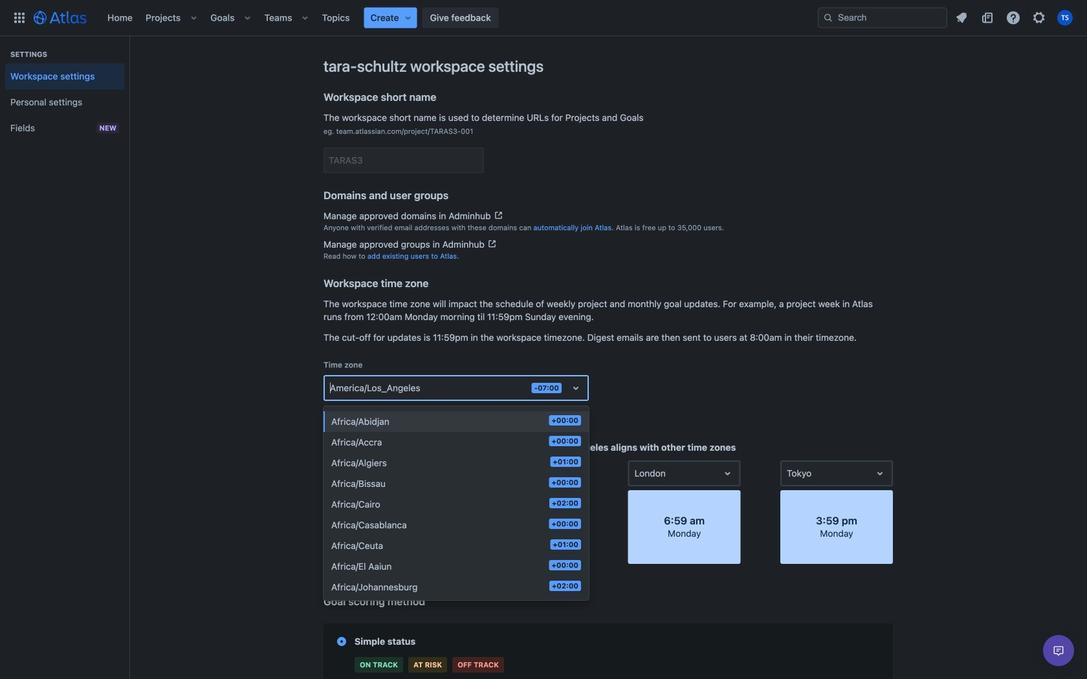 Task type: describe. For each thing, give the bounding box(es) containing it.
Search field
[[818, 7, 948, 28]]

help image
[[1006, 10, 1022, 26]]

2 open image from the left
[[720, 466, 736, 482]]

notifications image
[[954, 10, 970, 26]]

search image
[[823, 13, 834, 23]]

top element
[[8, 0, 818, 36]]

0 vertical spatial open image
[[568, 381, 584, 396]]



Task type: vqa. For each thing, say whether or not it's contained in the screenshot.
third open icon
yes



Task type: locate. For each thing, give the bounding box(es) containing it.
1 vertical spatial open image
[[873, 466, 888, 482]]

None text field
[[330, 382, 333, 395], [635, 467, 637, 480], [787, 467, 790, 480], [330, 382, 333, 395], [635, 467, 637, 480], [787, 467, 790, 480]]

an external link image
[[487, 239, 498, 249]]

an external link image
[[494, 210, 504, 221]]

banner
[[0, 0, 1088, 36]]

open intercom messenger image
[[1051, 643, 1067, 659]]

group
[[5, 36, 124, 145]]

0 horizontal spatial open image
[[568, 381, 584, 396]]

account image
[[1058, 10, 1073, 26]]

None field
[[325, 149, 483, 172]]

switch to... image
[[12, 10, 27, 26]]

1 open image from the left
[[568, 466, 583, 482]]

settings image
[[1032, 10, 1047, 26]]

1 horizontal spatial open image
[[873, 466, 888, 482]]

open image
[[568, 381, 584, 396], [873, 466, 888, 482]]

None search field
[[818, 7, 948, 28]]

1 horizontal spatial open image
[[720, 466, 736, 482]]

open image
[[568, 466, 583, 482], [720, 466, 736, 482]]

0 horizontal spatial open image
[[568, 466, 583, 482]]



